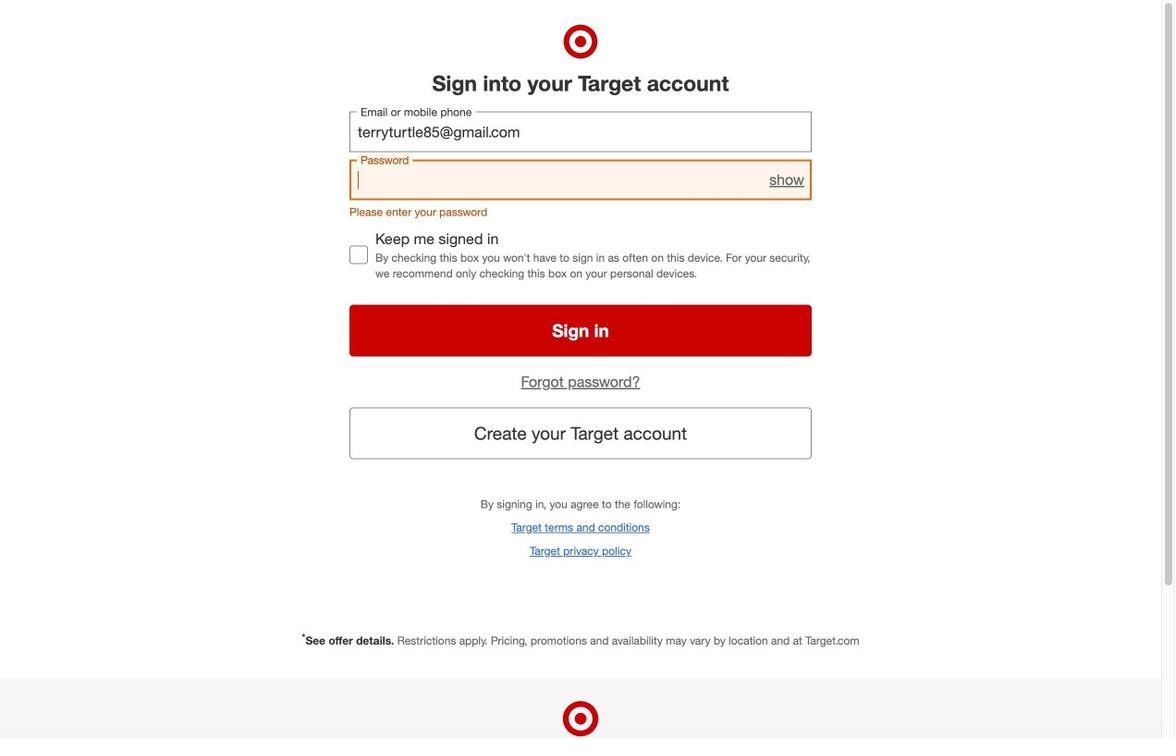 Task type: vqa. For each thing, say whether or not it's contained in the screenshot.
password field on the top of page
yes



Task type: locate. For each thing, give the bounding box(es) containing it.
None checkbox
[[350, 246, 368, 264]]

None text field
[[350, 112, 812, 152]]

None password field
[[350, 160, 812, 200]]

target: expect more. pay less. image
[[321, 678, 841, 738]]



